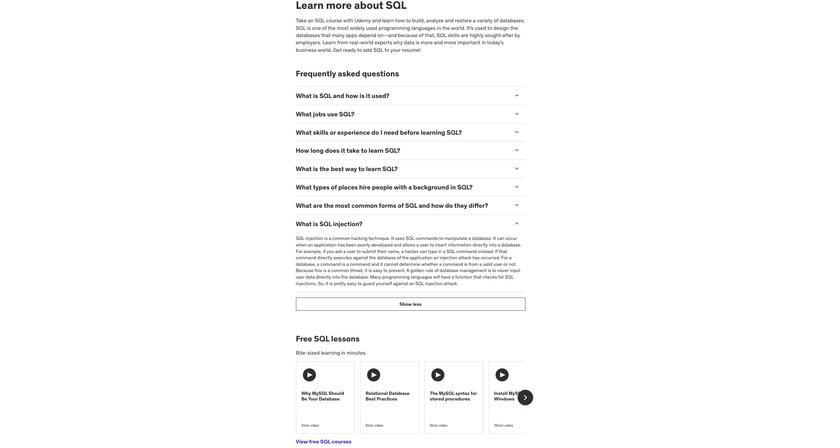 Task type: describe. For each thing, give the bounding box(es) containing it.
management
[[460, 268, 487, 274]]

differ?
[[469, 202, 488, 209]]

yourself
[[376, 281, 392, 286]]

database inside relational database best practices
[[389, 391, 410, 397]]

this
[[315, 268, 322, 274]]

sql down take
[[296, 24, 306, 31]]

1 vertical spatial with
[[394, 183, 407, 191]]

a down insert
[[443, 248, 446, 254]]

2 vertical spatial directly
[[316, 274, 331, 280]]

highly
[[470, 32, 484, 38]]

0 vertical spatial do
[[372, 128, 379, 136]]

1 it from the left
[[391, 236, 394, 241]]

5min video for the mysql syntax for stored procedures
[[430, 423, 448, 428]]

for inside sql injection is a common hacking technique. it uses sql commands to manipulate a database. it can occur when an application has been poorly developed and allows a user to insert information directly into a database. for example, if you ask a user to submit their name, a hacker can type in a sql command instead. if that command directly executes against the database of the application an injection attack has occurred. for a database, a command is a command and it cannot determine whether a command is from a valid user or not. because this is a common threat, it is easy to prevent. a golden rule of database management is to never input user data directly into the database. many programming languages will have a function that checks for sql injections. so, it is pretty easy to guard yourself against an sql injection attack.
[[498, 274, 504, 280]]

you
[[327, 248, 334, 254]]

0 horizontal spatial are
[[313, 202, 323, 209]]

i
[[381, 128, 383, 136]]

and down the that,
[[434, 39, 443, 46]]

practices
[[377, 396, 397, 402]]

will
[[433, 274, 440, 280]]

is left "pretty"
[[330, 281, 333, 286]]

use
[[327, 110, 338, 118]]

people
[[372, 183, 393, 191]]

is up checks
[[488, 268, 491, 274]]

sql right the that,
[[437, 32, 447, 38]]

install mysql on windows
[[494, 391, 531, 402]]

0 vertical spatial injection
[[306, 236, 323, 241]]

of right forms
[[398, 202, 404, 209]]

1 horizontal spatial for
[[501, 255, 508, 261]]

and left restore
[[445, 17, 454, 24]]

ask
[[335, 248, 342, 254]]

1 horizontal spatial learning
[[421, 128, 445, 136]]

2 vertical spatial injection
[[425, 281, 443, 286]]

of up will
[[435, 268, 439, 274]]

courses
[[332, 438, 352, 445]]

course
[[326, 17, 342, 24]]

to right way
[[359, 165, 365, 173]]

sql up the one
[[315, 17, 325, 24]]

so,
[[318, 281, 325, 286]]

0 horizontal spatial skills
[[313, 128, 329, 136]]

by
[[515, 32, 520, 38]]

a up the attack.
[[452, 274, 454, 280]]

15min video
[[494, 423, 513, 428]]

depend
[[359, 32, 376, 38]]

is up jobs
[[313, 92, 318, 100]]

and down uses
[[394, 242, 402, 248]]

5min for relational database best practices
[[366, 423, 374, 428]]

the down submit
[[369, 255, 376, 261]]

have
[[441, 274, 451, 280]]

0 vertical spatial or
[[330, 128, 336, 136]]

the mysql syntax for stored procedures
[[430, 391, 477, 402]]

video for the mysql syntax for stored procedures
[[439, 423, 448, 428]]

the up determine
[[402, 255, 409, 261]]

2 vertical spatial common
[[331, 268, 349, 274]]

whether
[[422, 261, 438, 267]]

they
[[454, 202, 467, 209]]

experience
[[337, 128, 370, 136]]

free
[[309, 438, 319, 445]]

1 vertical spatial do
[[445, 202, 453, 209]]

mysql for procedures
[[439, 391, 455, 397]]

small image for sql?
[[514, 147, 520, 154]]

1 horizontal spatial can
[[497, 236, 505, 241]]

guard
[[363, 281, 375, 286]]

1 vertical spatial most
[[335, 202, 350, 209]]

checks
[[483, 274, 497, 280]]

show less button
[[296, 298, 525, 311]]

with inside take an sql course with udemy and learn how to build, analyze and restore a variety of databases. sql is one of the most widely used programming languages in the world. it's used to design the databases that many apps depend on—and because of that, sql skills are highly sought after by employers. learn from real-world experts why data is more and more important in today's business world. get ready to add sql to your resume!
[[343, 17, 353, 24]]

sql up allows
[[406, 236, 415, 241]]

command up attack
[[457, 248, 477, 254]]

2 vertical spatial that
[[473, 274, 482, 280]]

to down experts
[[385, 47, 389, 53]]

0 vertical spatial directly
[[473, 242, 488, 248]]

or inside sql injection is a common hacking technique. it uses sql commands to manipulate a database. it can occur when an application has been poorly developed and allows a user to insert information directly into a database. for example, if you ask a user to submit their name, a hacker can type in a sql command instead. if that command directly executes against the database of the application an injection attack has occurred. for a database, a command is a command and it cannot determine whether a command is from a valid user or not. because this is a common threat, it is easy to prevent. a golden rule of database management is to never input user data directly into the database. many programming languages will have a function that checks for sql injections. so, it is pretty easy to guard yourself against an sql injection attack.
[[504, 261, 508, 267]]

a right 'ask'
[[343, 248, 346, 254]]

is up databases
[[307, 24, 311, 31]]

technique.
[[369, 236, 390, 241]]

mysql inside install mysql on windows
[[509, 391, 524, 397]]

what are the most common forms of sql and how do they differ? button
[[296, 202, 508, 209]]

4 small image from the top
[[514, 220, 520, 227]]

what for what skills or experience do i need before learning sql?
[[296, 128, 312, 136]]

1 vertical spatial that
[[499, 248, 507, 254]]

sql inside view free sql courses link
[[320, 438, 331, 445]]

way
[[345, 165, 357, 173]]

skills inside take an sql course with udemy and learn how to build, analyze and restore a variety of databases. sql is one of the most widely used programming languages in the world. it's used to design the databases that many apps depend on—and because of that, sql skills are highly sought after by employers. learn from real-world experts why data is more and more important in today's business world. get ready to add sql to your resume!
[[448, 32, 460, 38]]

user down because
[[296, 274, 305, 280]]

insert
[[435, 242, 447, 248]]

user up never
[[494, 261, 503, 267]]

15min
[[494, 423, 504, 428]]

of left the that,
[[419, 32, 424, 38]]

is up many
[[369, 268, 372, 274]]

real-
[[350, 39, 361, 46]]

a up what are the most common forms of sql and how do they differ? dropdown button
[[409, 183, 412, 191]]

small image for sql
[[514, 202, 520, 208]]

to left add
[[357, 47, 362, 53]]

is left used?
[[360, 92, 365, 100]]

hacking
[[351, 236, 368, 241]]

a up information
[[469, 236, 471, 241]]

is up if
[[324, 236, 328, 241]]

and up many
[[372, 261, 379, 267]]

frequently
[[296, 69, 336, 79]]

and up use
[[333, 92, 344, 100]]

is up resume!
[[416, 39, 420, 46]]

hacker
[[405, 248, 419, 254]]

1 vertical spatial database.
[[502, 242, 522, 248]]

poorly
[[358, 242, 370, 248]]

is down attack
[[464, 261, 468, 267]]

a right whether
[[439, 261, 442, 267]]

jobs
[[313, 110, 326, 118]]

your
[[391, 47, 401, 53]]

the left best
[[320, 165, 329, 173]]

languages inside take an sql course with udemy and learn how to build, analyze and restore a variety of databases. sql is one of the most widely used programming languages in the world. it's used to design the databases that many apps depend on—and because of that, sql skills are highly sought after by employers. learn from real-world experts why data is more and more important in today's business world. get ready to add sql to your resume!
[[412, 24, 436, 31]]

forms
[[379, 202, 397, 209]]

commands
[[416, 236, 438, 241]]

sql up when
[[296, 236, 305, 241]]

0 horizontal spatial application
[[314, 242, 337, 248]]

an down type
[[434, 255, 439, 261]]

to up insert
[[439, 236, 444, 241]]

input
[[510, 268, 521, 274]]

0 vertical spatial database.
[[472, 236, 492, 241]]

the down databases.
[[511, 24, 518, 31]]

video for install mysql on windows
[[505, 423, 513, 428]]

in inside sql injection is a common hacking technique. it uses sql commands to manipulate a database. it can occur when an application has been poorly developed and allows a user to insert information directly into a database. for example, if you ask a user to submit their name, a hacker can type in a sql command instead. if that command directly executes against the database of the application an injection attack has occurred. for a database, a command is a command and it cannot determine whether a command is from a valid user or not. because this is a common threat, it is easy to prevent. a golden rule of database management is to never input user data directly into the database. many programming languages will have a function that checks for sql injections. so, it is pretty easy to guard yourself against an sql injection attack.
[[438, 248, 442, 254]]

employers.
[[296, 39, 321, 46]]

one
[[312, 24, 321, 31]]

frequently asked questions
[[296, 69, 399, 79]]

what is sql injection? button
[[296, 220, 508, 228]]

sql down experts
[[374, 47, 383, 53]]

sql up the "sized"
[[314, 334, 330, 344]]

before
[[400, 128, 420, 136]]

1 horizontal spatial world.
[[451, 24, 466, 31]]

for inside the mysql syntax for stored procedures
[[471, 391, 477, 397]]

in left minutes
[[341, 350, 346, 356]]

show less
[[400, 301, 422, 307]]

the up "pretty"
[[341, 274, 348, 280]]

not.
[[509, 261, 517, 267]]

a up this
[[317, 261, 320, 267]]

today's
[[487, 39, 504, 46]]

it right threat,
[[365, 268, 368, 274]]

command down you
[[321, 261, 341, 267]]

programming inside sql injection is a common hacking technique. it uses sql commands to manipulate a database. it can occur when an application has been poorly developed and allows a user to insert information directly into a database. for example, if you ask a user to submit their name, a hacker can type in a sql command instead. if that command directly executes against the database of the application an injection attack has occurred. for a database, a command is a command and it cannot determine whether a command is from a valid user or not. because this is a common threat, it is easy to prevent. a golden rule of database management is to never input user data directly into the database. many programming languages will have a function that checks for sql injections. so, it is pretty easy to guard yourself against an sql injection attack.
[[382, 274, 410, 280]]

1 vertical spatial world.
[[318, 47, 332, 53]]

is up example, on the left of page
[[313, 220, 318, 228]]

a left the valid
[[480, 261, 482, 267]]

sql left injection?
[[320, 220, 332, 228]]

0 vertical spatial database
[[377, 255, 396, 261]]

learn inside take an sql course with udemy and learn how to build, analyze and restore a variety of databases. sql is one of the most widely used programming languages in the world. it's used to design the databases that many apps depend on—and because of that, sql skills are highly sought after by employers. learn from real-world experts why data is more and more important in today's business world. get ready to add sql to your resume!
[[382, 17, 394, 24]]

why mysql should be your database
[[302, 391, 344, 402]]

sought
[[485, 32, 501, 38]]

a
[[407, 268, 409, 274]]

of up design in the right of the page
[[494, 17, 499, 24]]

user down been
[[347, 248, 356, 254]]

it left used?
[[366, 92, 370, 100]]

are inside take an sql course with udemy and learn how to build, analyze and restore a variety of databases. sql is one of the most widely used programming languages in the world. it's used to design the databases that many apps depend on—and because of that, sql skills are highly sought after by employers. learn from real-world experts why data is more and more important in today's business world. get ready to add sql to your resume!
[[461, 32, 469, 38]]

in down analyze
[[437, 24, 441, 31]]

udemy
[[355, 17, 371, 24]]

of right the one
[[322, 24, 327, 31]]

to down cannot
[[384, 268, 388, 274]]

1 used from the left
[[366, 24, 377, 31]]

when
[[296, 242, 307, 248]]

been
[[346, 242, 357, 248]]

that inside take an sql course with udemy and learn how to build, analyze and restore a variety of databases. sql is one of the most widely used programming languages in the world. it's used to design the databases that many apps depend on—and because of that, sql skills are highly sought after by employers. learn from real-world experts why data is more and more important in today's business world. get ready to add sql to your resume!
[[321, 32, 331, 38]]

resume!
[[402, 47, 421, 53]]

how inside take an sql course with udemy and learn how to build, analyze and restore a variety of databases. sql is one of the most widely used programming languages in the world. it's used to design the databases that many apps depend on—and because of that, sql skills are highly sought after by employers. learn from real-world experts why data is more and more important in today's business world. get ready to add sql to your resume!
[[395, 17, 405, 24]]

1 vertical spatial how
[[346, 92, 358, 100]]

in up they
[[451, 183, 456, 191]]

to up type
[[430, 242, 434, 248]]

0 vertical spatial easy
[[373, 268, 383, 274]]

command down attack
[[443, 261, 463, 267]]

if
[[323, 248, 326, 254]]

what for what types of places hire people with a background in sql?
[[296, 183, 312, 191]]

never
[[498, 268, 509, 274]]

manipulate
[[445, 236, 468, 241]]

and right udemy
[[372, 17, 381, 24]]

0 horizontal spatial has
[[338, 242, 345, 248]]

function
[[455, 274, 472, 280]]

what jobs use sql?
[[296, 110, 355, 118]]

should
[[329, 391, 344, 397]]

0 vertical spatial against
[[353, 255, 368, 261]]

because
[[398, 32, 418, 38]]

and down the background
[[419, 202, 430, 209]]

1 horizontal spatial database
[[440, 268, 459, 274]]

minutes
[[347, 350, 366, 356]]

attack
[[459, 255, 472, 261]]

is right this
[[323, 268, 327, 274]]

command up database,
[[296, 255, 316, 261]]

uses
[[395, 236, 405, 241]]

relational
[[366, 391, 388, 397]]

sql down information
[[447, 248, 455, 254]]

to right take
[[361, 147, 367, 155]]

injection?
[[333, 220, 363, 228]]

procedures
[[445, 396, 470, 402]]

of right types at the left of page
[[331, 183, 337, 191]]

a inside take an sql course with udemy and learn how to build, analyze and restore a variety of databases. sql is one of the most widely used programming languages in the world. it's used to design the databases that many apps depend on—and because of that, sql skills are highly sought after by employers. learn from real-world experts why data is more and more important in today's business world. get ready to add sql to your resume!
[[473, 17, 476, 24]]

bite-sized learning in minutes
[[296, 350, 366, 356]]

1 horizontal spatial application
[[410, 255, 433, 261]]

sql up what is sql injection? dropdown button
[[405, 202, 417, 209]]

sql down golden
[[416, 281, 424, 286]]

learn
[[323, 39, 336, 46]]

add
[[363, 47, 372, 53]]

to up sought
[[488, 24, 492, 31]]

a down executes
[[347, 261, 349, 267]]

from inside take an sql course with udemy and learn how to build, analyze and restore a variety of databases. sql is one of the most widely used programming languages in the world. it's used to design the databases that many apps depend on—and because of that, sql skills are highly sought after by employers. learn from real-world experts why data is more and more important in today's business world. get ready to add sql to your resume!
[[337, 39, 348, 46]]

sql up what jobs use sql?
[[320, 92, 332, 100]]

most inside take an sql course with udemy and learn how to build, analyze and restore a variety of databases. sql is one of the most widely used programming languages in the world. it's used to design the databases that many apps depend on—and because of that, sql skills are highly sought after by employers. learn from real-world experts why data is more and more important in today's business world. get ready to add sql to your resume!
[[337, 24, 349, 31]]

the
[[430, 391, 438, 397]]

view free sql courses link
[[296, 434, 352, 447]]

common for a
[[332, 236, 350, 241]]

valid
[[483, 261, 493, 267]]

it left cannot
[[380, 261, 383, 267]]

pretty
[[334, 281, 346, 286]]



Task type: vqa. For each thing, say whether or not it's contained in the screenshot.
2nd medium image from the top of the page
no



Task type: locate. For each thing, give the bounding box(es) containing it.
what for what is sql injection?
[[296, 220, 312, 228]]

used up highly
[[475, 24, 486, 31]]

2 vertical spatial database.
[[349, 274, 369, 280]]

small image for a
[[514, 184, 520, 190]]

if
[[495, 248, 498, 254]]

what is sql and how is it used? button
[[296, 92, 508, 100]]

0 vertical spatial can
[[497, 236, 505, 241]]

how long does it take to learn sql?
[[296, 147, 400, 155]]

0 vertical spatial for
[[296, 248, 303, 254]]

it
[[366, 92, 370, 100], [341, 147, 345, 155], [380, 261, 383, 267], [365, 268, 368, 274], [326, 281, 328, 286]]

that up learn
[[321, 32, 331, 38]]

are
[[461, 32, 469, 38], [313, 202, 323, 209]]

directly
[[473, 242, 488, 248], [317, 255, 333, 261], [316, 274, 331, 280]]

an inside take an sql course with udemy and learn how to build, analyze and restore a variety of databases. sql is one of the most widely used programming languages in the world. it's used to design the databases that many apps depend on—and because of that, sql skills are highly sought after by employers. learn from real-world experts why data is more and more important in today's business world. get ready to add sql to your resume!
[[308, 17, 314, 24]]

database
[[389, 391, 410, 397], [319, 396, 340, 402]]

1 more from the left
[[421, 39, 433, 46]]

the down course
[[328, 24, 336, 31]]

5min
[[366, 423, 374, 428], [430, 423, 438, 428]]

0 vertical spatial world.
[[451, 24, 466, 31]]

it's
[[467, 24, 474, 31]]

a right allows
[[417, 242, 419, 248]]

are up the important
[[461, 32, 469, 38]]

common for most
[[352, 202, 378, 209]]

0 horizontal spatial database.
[[349, 274, 369, 280]]

0 vertical spatial has
[[338, 242, 345, 248]]

sql right the "free"
[[320, 438, 331, 445]]

1 vertical spatial into
[[332, 274, 340, 280]]

1 horizontal spatial are
[[461, 32, 469, 38]]

0 vertical spatial data
[[404, 39, 415, 46]]

to left guard
[[358, 281, 362, 286]]

5min video for relational database best practices
[[366, 423, 383, 428]]

data inside take an sql course with udemy and learn how to build, analyze and restore a variety of databases. sql is one of the most widely used programming languages in the world. it's used to design the databases that many apps depend on—and because of that, sql skills are highly sought after by employers. learn from real-world experts why data is more and more important in today's business world. get ready to add sql to your resume!
[[404, 39, 415, 46]]

carousel element
[[296, 362, 548, 434]]

1 vertical spatial directly
[[317, 255, 333, 261]]

of
[[494, 17, 499, 24], [322, 24, 327, 31], [419, 32, 424, 38], [331, 183, 337, 191], [398, 202, 404, 209], [397, 255, 401, 261], [435, 268, 439, 274]]

restore
[[455, 17, 472, 24]]

2 it from the left
[[493, 236, 496, 241]]

2 horizontal spatial that
[[499, 248, 507, 254]]

questions
[[362, 69, 399, 79]]

1 horizontal spatial how
[[395, 17, 405, 24]]

an up example, on the left of page
[[308, 242, 313, 248]]

0 horizontal spatial more
[[421, 39, 433, 46]]

0 horizontal spatial it
[[391, 236, 394, 241]]

the down analyze
[[442, 24, 450, 31]]

2 horizontal spatial how
[[431, 202, 444, 209]]

1 vertical spatial or
[[504, 261, 508, 267]]

can left occur
[[497, 236, 505, 241]]

directly up instead.
[[473, 242, 488, 248]]

an
[[308, 17, 314, 24], [308, 242, 313, 248], [434, 255, 439, 261], [409, 281, 414, 286]]

1 vertical spatial programming
[[382, 274, 410, 280]]

0 vertical spatial are
[[461, 32, 469, 38]]

data down because
[[404, 39, 415, 46]]

small image for before
[[514, 129, 520, 135]]

common up "pretty"
[[331, 268, 349, 274]]

small image
[[514, 110, 520, 117], [514, 129, 520, 135], [514, 165, 520, 172], [514, 184, 520, 190]]

what left types at the left of page
[[296, 183, 312, 191]]

used?
[[372, 92, 390, 100]]

asked
[[338, 69, 360, 79]]

data inside sql injection is a common hacking technique. it uses sql commands to manipulate a database. it can occur when an application has been poorly developed and allows a user to insert information directly into a database. for example, if you ask a user to submit their name, a hacker can type in a sql command instead. if that command directly executes against the database of the application an injection attack has occurred. for a database, a command is a command and it cannot determine whether a command is from a valid user or not. because this is a common threat, it is easy to prevent. a golden rule of database management is to never input user data directly into the database. many programming languages will have a function that checks for sql injections. so, it is pretty easy to guard yourself against an sql injection attack.
[[306, 274, 315, 280]]

1 horizontal spatial 5min
[[430, 423, 438, 428]]

0 vertical spatial that
[[321, 32, 331, 38]]

design
[[494, 24, 509, 31]]

directly up so, at the bottom left of the page
[[316, 274, 331, 280]]

7 what from the top
[[296, 220, 312, 228]]

0 horizontal spatial into
[[332, 274, 340, 280]]

application up whether
[[410, 255, 433, 261]]

command up threat,
[[350, 261, 370, 267]]

important
[[458, 39, 481, 46]]

0 horizontal spatial from
[[337, 39, 348, 46]]

show
[[400, 301, 412, 307]]

for up never
[[501, 255, 508, 261]]

an down golden
[[409, 281, 414, 286]]

1 vertical spatial can
[[420, 248, 427, 254]]

background
[[413, 183, 449, 191]]

user down commands
[[420, 242, 429, 248]]

4 small image from the top
[[514, 184, 520, 190]]

determine
[[399, 261, 420, 267]]

threat,
[[350, 268, 364, 274]]

with
[[343, 17, 353, 24], [394, 183, 407, 191]]

1 horizontal spatial easy
[[373, 268, 383, 274]]

6 what from the top
[[296, 202, 312, 209]]

database. down occur
[[502, 242, 522, 248]]

2 small image from the top
[[514, 129, 520, 135]]

hire
[[359, 183, 371, 191]]

a right name,
[[401, 248, 404, 254]]

directly down if
[[317, 255, 333, 261]]

best
[[331, 165, 344, 173]]

what skills or experience do i need before learning sql?
[[296, 128, 462, 136]]

what up when
[[296, 220, 312, 228]]

3 mysql from the left
[[509, 391, 524, 397]]

0 vertical spatial most
[[337, 24, 349, 31]]

languages inside sql injection is a common hacking technique. it uses sql commands to manipulate a database. it can occur when an application has been poorly developed and allows a user to insert information directly into a database. for example, if you ask a user to submit their name, a hacker can type in a sql command instead. if that command directly executes against the database of the application an injection attack has occurred. for a database, a command is a command and it cannot determine whether a command is from a valid user or not. because this is a common threat, it is easy to prevent. a golden rule of database management is to never input user data directly into the database. many programming languages will have a function that checks for sql injections. so, it is pretty easy to guard yourself against an sql injection attack.
[[411, 274, 432, 280]]

1 vertical spatial easy
[[347, 281, 357, 286]]

database down their
[[377, 255, 396, 261]]

a right this
[[328, 268, 330, 274]]

1 vertical spatial languages
[[411, 274, 432, 280]]

widely
[[350, 24, 365, 31]]

sql down input at the bottom right
[[505, 274, 514, 280]]

world
[[361, 39, 373, 46]]

what for what is the best way to learn sql?
[[296, 165, 312, 173]]

a up you
[[329, 236, 331, 241]]

1 vertical spatial application
[[410, 255, 433, 261]]

sql?
[[339, 110, 355, 118], [447, 128, 462, 136], [385, 147, 400, 155], [383, 165, 398, 173], [457, 183, 473, 191]]

do left they
[[445, 202, 453, 209]]

free
[[296, 334, 312, 344]]

sized
[[308, 350, 320, 356]]

mysql
[[312, 391, 328, 397], [439, 391, 455, 397], [509, 391, 524, 397]]

take
[[296, 17, 307, 24]]

0 vertical spatial common
[[352, 202, 378, 209]]

learn for what is the best way to learn sql?
[[366, 165, 381, 173]]

stored
[[430, 396, 444, 402]]

do left the i
[[372, 128, 379, 136]]

view free sql courses
[[296, 438, 352, 445]]

places
[[338, 183, 358, 191]]

to down poorly
[[357, 248, 361, 254]]

what
[[296, 92, 312, 100], [296, 110, 312, 118], [296, 128, 312, 136], [296, 165, 312, 173], [296, 183, 312, 191], [296, 202, 312, 209], [296, 220, 312, 228]]

it left take
[[341, 147, 345, 155]]

that down management
[[473, 274, 482, 280]]

how
[[395, 17, 405, 24], [346, 92, 358, 100], [431, 202, 444, 209]]

skills
[[448, 32, 460, 38], [313, 128, 329, 136]]

2 small image from the top
[[514, 147, 520, 154]]

lessons
[[331, 334, 360, 344]]

1 horizontal spatial it
[[493, 236, 496, 241]]

on—and
[[378, 32, 397, 38]]

1 vertical spatial learning
[[321, 350, 340, 356]]

2 mysql from the left
[[439, 391, 455, 397]]

2 horizontal spatial mysql
[[509, 391, 524, 397]]

is down long on the top
[[313, 165, 318, 173]]

for down when
[[296, 248, 303, 254]]

1 what from the top
[[296, 92, 312, 100]]

their
[[377, 248, 387, 254]]

2 video from the left
[[375, 423, 383, 428]]

how up because
[[395, 17, 405, 24]]

1 vertical spatial for
[[471, 391, 477, 397]]

0 horizontal spatial learning
[[321, 350, 340, 356]]

0 horizontal spatial mysql
[[312, 391, 328, 397]]

easy up many
[[373, 268, 383, 274]]

what for what are the most common forms of sql and how do they differ?
[[296, 202, 312, 209]]

next image
[[520, 393, 531, 403]]

ready
[[343, 47, 356, 53]]

need
[[384, 128, 399, 136]]

video for relational database best practices
[[375, 423, 383, 428]]

more
[[421, 39, 433, 46], [444, 39, 456, 46]]

to up checks
[[492, 268, 497, 274]]

or down use
[[330, 128, 336, 136]]

0 horizontal spatial for
[[471, 391, 477, 397]]

has
[[338, 242, 345, 248], [473, 255, 480, 261]]

is down executes
[[342, 261, 345, 267]]

0 vertical spatial into
[[489, 242, 497, 248]]

that
[[321, 32, 331, 38], [499, 248, 507, 254], [473, 274, 482, 280]]

0 vertical spatial for
[[498, 274, 504, 280]]

1 horizontal spatial into
[[489, 242, 497, 248]]

0 horizontal spatial world.
[[318, 47, 332, 53]]

attack.
[[444, 281, 458, 286]]

occurred.
[[481, 255, 500, 261]]

4 video from the left
[[505, 423, 513, 428]]

1 horizontal spatial has
[[473, 255, 480, 261]]

what for what jobs use sql?
[[296, 110, 312, 118]]

user
[[420, 242, 429, 248], [347, 248, 356, 254], [494, 261, 503, 267], [296, 274, 305, 280]]

rule
[[426, 268, 434, 274]]

what is sql injection?
[[296, 220, 363, 228]]

1 horizontal spatial mysql
[[439, 391, 455, 397]]

an up the one
[[308, 17, 314, 24]]

developed
[[371, 242, 393, 248]]

of down name,
[[397, 255, 401, 261]]

a up the occurred.
[[498, 242, 500, 248]]

1 5min video from the left
[[366, 423, 383, 428]]

languages down build,
[[412, 24, 436, 31]]

database
[[377, 255, 396, 261], [440, 268, 459, 274]]

mysql inside the mysql syntax for stored procedures
[[439, 391, 455, 397]]

1 vertical spatial injection
[[440, 255, 458, 261]]

1 horizontal spatial or
[[504, 261, 508, 267]]

2 what from the top
[[296, 110, 312, 118]]

0 horizontal spatial 5min
[[366, 423, 374, 428]]

executes
[[334, 255, 352, 261]]

2 vertical spatial learn
[[366, 165, 381, 173]]

0 horizontal spatial with
[[343, 17, 353, 24]]

0 vertical spatial skills
[[448, 32, 460, 38]]

a up not.
[[509, 255, 512, 261]]

1 vertical spatial for
[[501, 255, 508, 261]]

1 horizontal spatial with
[[394, 183, 407, 191]]

after
[[503, 32, 514, 38]]

2 used from the left
[[475, 24, 486, 31]]

0 horizontal spatial for
[[296, 248, 303, 254]]

get
[[333, 47, 342, 53]]

0 vertical spatial with
[[343, 17, 353, 24]]

2 vertical spatial how
[[431, 202, 444, 209]]

bite-
[[296, 350, 308, 356]]

small image for sql?
[[514, 165, 520, 172]]

1 horizontal spatial do
[[445, 202, 453, 209]]

and
[[372, 17, 381, 24], [445, 17, 454, 24], [434, 39, 443, 46], [333, 92, 344, 100], [419, 202, 430, 209], [394, 242, 402, 248], [372, 261, 379, 267]]

0 vertical spatial programming
[[379, 24, 410, 31]]

2min
[[302, 423, 310, 428]]

example,
[[304, 248, 322, 254]]

name,
[[388, 248, 400, 254]]

1 vertical spatial against
[[393, 281, 408, 286]]

type
[[428, 248, 437, 254]]

1 mysql from the left
[[312, 391, 328, 397]]

5min down stored
[[430, 423, 438, 428]]

a up it's
[[473, 17, 476, 24]]

what jobs use sql? button
[[296, 110, 508, 118]]

4 what from the top
[[296, 165, 312, 173]]

or
[[330, 128, 336, 136], [504, 261, 508, 267]]

in down highly
[[482, 39, 486, 46]]

video for why mysql should be your database
[[310, 423, 319, 428]]

2 5min from the left
[[430, 423, 438, 428]]

mysql inside why mysql should be your database
[[312, 391, 328, 397]]

1 horizontal spatial data
[[404, 39, 415, 46]]

1 horizontal spatial database
[[389, 391, 410, 397]]

1 small image from the top
[[514, 92, 520, 99]]

world. down restore
[[451, 24, 466, 31]]

programming inside take an sql course with udemy and learn how to build, analyze and restore a variety of databases. sql is one of the most widely used programming languages in the world. it's used to design the databases that many apps depend on—and because of that, sql skills are highly sought after by employers. learn from real-world experts why data is more and more important in today's business world. get ready to add sql to your resume!
[[379, 24, 410, 31]]

1 horizontal spatial from
[[469, 261, 478, 267]]

are down types at the left of page
[[313, 202, 323, 209]]

1 5min from the left
[[366, 423, 374, 428]]

5min for the mysql syntax for stored procedures
[[430, 423, 438, 428]]

learn for how long does it take to learn sql?
[[369, 147, 384, 155]]

cannot
[[384, 261, 398, 267]]

1 horizontal spatial against
[[393, 281, 408, 286]]

with right people
[[394, 183, 407, 191]]

5 what from the top
[[296, 183, 312, 191]]

small image for used?
[[514, 92, 520, 99]]

3 small image from the top
[[514, 202, 520, 208]]

3 small image from the top
[[514, 165, 520, 172]]

command
[[457, 248, 477, 254], [296, 255, 316, 261], [321, 261, 341, 267], [350, 261, 370, 267], [443, 261, 463, 267]]

0 horizontal spatial that
[[321, 32, 331, 38]]

against down submit
[[353, 255, 368, 261]]

1 vertical spatial are
[[313, 202, 323, 209]]

to left build,
[[406, 17, 411, 24]]

from inside sql injection is a common hacking technique. it uses sql commands to manipulate a database. it can occur when an application has been poorly developed and allows a user to insert information directly into a database. for example, if you ask a user to submit their name, a hacker can type in a sql command instead. if that command directly executes against the database of the application an injection attack has occurred. for a database, a command is a command and it cannot determine whether a command is from a valid user or not. because this is a common threat, it is easy to prevent. a golden rule of database management is to never input user data directly into the database. many programming languages will have a function that checks for sql injections. so, it is pretty easy to guard yourself against an sql injection attack.
[[469, 261, 478, 267]]

analyze
[[426, 17, 444, 24]]

video right 2min
[[310, 423, 319, 428]]

1 vertical spatial database
[[440, 268, 459, 274]]

0 horizontal spatial how
[[346, 92, 358, 100]]

0 horizontal spatial against
[[353, 255, 368, 261]]

small image
[[514, 92, 520, 99], [514, 147, 520, 154], [514, 202, 520, 208], [514, 220, 520, 227]]

1 vertical spatial from
[[469, 261, 478, 267]]

take an sql course with udemy and learn how to build, analyze and restore a variety of databases. sql is one of the most widely used programming languages in the world. it's used to design the databases that many apps depend on—and because of that, sql skills are highly sought after by employers. learn from real-world experts why data is more and more important in today's business world. get ready to add sql to your resume!
[[296, 17, 525, 53]]

that right if at the right of the page
[[499, 248, 507, 254]]

best
[[366, 396, 376, 402]]

for right syntax
[[471, 391, 477, 397]]

application up if
[[314, 242, 337, 248]]

0 vertical spatial learn
[[382, 17, 394, 24]]

most
[[337, 24, 349, 31], [335, 202, 350, 209]]

3 what from the top
[[296, 128, 312, 136]]

mysql right the
[[439, 391, 455, 397]]

for
[[296, 248, 303, 254], [501, 255, 508, 261]]

into up if at the right of the page
[[489, 242, 497, 248]]

0 vertical spatial application
[[314, 242, 337, 248]]

1 video from the left
[[310, 423, 319, 428]]

1 horizontal spatial for
[[498, 274, 504, 280]]

5min down best
[[366, 423, 374, 428]]

1 small image from the top
[[514, 110, 520, 117]]

injection
[[306, 236, 323, 241], [440, 255, 458, 261], [425, 281, 443, 286]]

more down the that,
[[421, 39, 433, 46]]

what is the best way to learn sql? button
[[296, 165, 508, 173]]

what for what is sql and how is it used?
[[296, 92, 312, 100]]

the up what is sql injection?
[[324, 202, 334, 209]]

types
[[313, 183, 330, 191]]

it right so, at the bottom left of the page
[[326, 281, 328, 286]]

data up 'injections.' at the left
[[306, 274, 315, 280]]

what is the best way to learn sql?
[[296, 165, 398, 173]]

mysql for database
[[312, 391, 328, 397]]

1 vertical spatial has
[[473, 255, 480, 261]]

1 vertical spatial skills
[[313, 128, 329, 136]]

experts
[[375, 39, 392, 46]]

your
[[308, 396, 318, 402]]

view
[[296, 438, 308, 445]]

database. down threat,
[[349, 274, 369, 280]]

against down prevent.
[[393, 281, 408, 286]]

0 vertical spatial from
[[337, 39, 348, 46]]

3 video from the left
[[439, 423, 448, 428]]

how
[[296, 147, 309, 155]]

more left the important
[[444, 39, 456, 46]]

2 more from the left
[[444, 39, 456, 46]]

learning right before
[[421, 128, 445, 136]]

1 horizontal spatial 5min video
[[430, 423, 448, 428]]

database up the have
[[440, 268, 459, 274]]

2 5min video from the left
[[430, 423, 448, 428]]

from up management
[[469, 261, 478, 267]]

or up never
[[504, 261, 508, 267]]

learning
[[421, 128, 445, 136], [321, 350, 340, 356]]

1 vertical spatial data
[[306, 274, 315, 280]]

1 vertical spatial learn
[[369, 147, 384, 155]]

application
[[314, 242, 337, 248], [410, 255, 433, 261]]

0 horizontal spatial easy
[[347, 281, 357, 286]]

common down hire
[[352, 202, 378, 209]]

how down the background
[[431, 202, 444, 209]]

database inside why mysql should be your database
[[319, 396, 340, 402]]

how long does it take to learn sql? button
[[296, 147, 508, 155]]

0 horizontal spatial can
[[420, 248, 427, 254]]

2 horizontal spatial database.
[[502, 242, 522, 248]]

0 horizontal spatial data
[[306, 274, 315, 280]]



